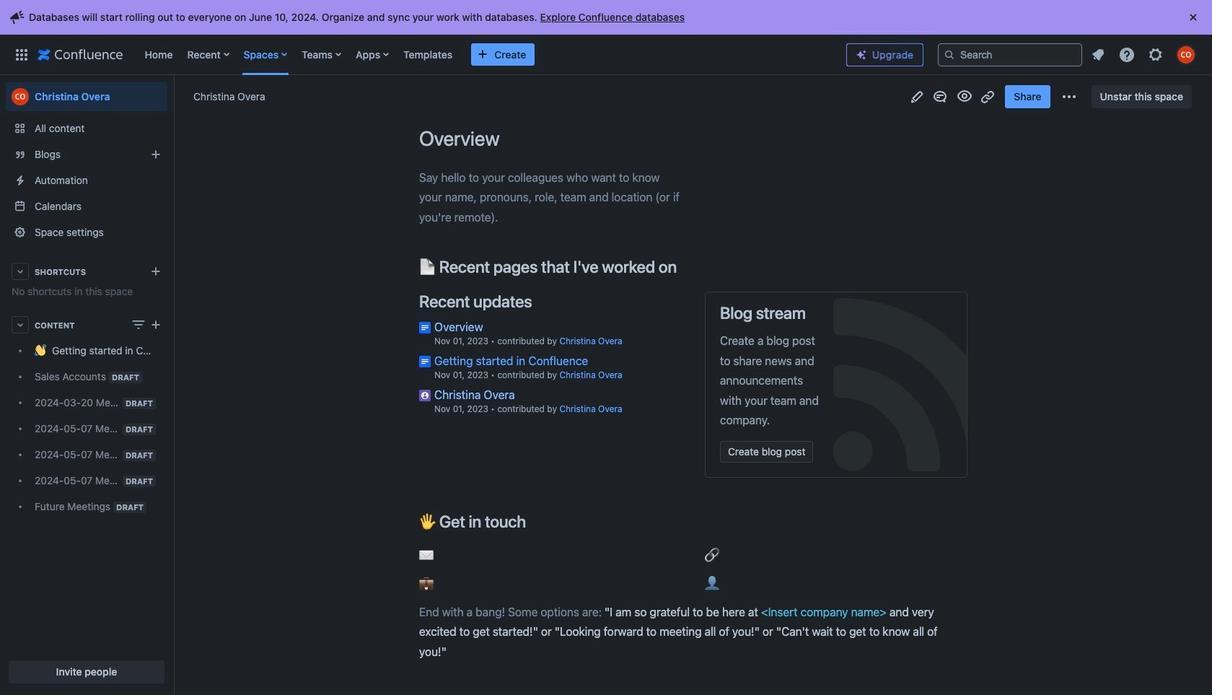 Task type: describe. For each thing, give the bounding box(es) containing it.
settings icon image
[[1148, 46, 1165, 63]]

add shortcut image
[[147, 263, 165, 280]]

create a blog image
[[147, 146, 165, 163]]

search image
[[944, 49, 956, 60]]

premium image
[[856, 49, 868, 61]]

space element
[[0, 75, 173, 695]]

copy link image
[[980, 88, 997, 105]]

create image
[[147, 316, 165, 333]]

show inline comments image
[[932, 88, 949, 105]]

notification icon image
[[1090, 46, 1107, 63]]

1 horizontal spatial copy image
[[676, 258, 693, 275]]

start watching image
[[957, 88, 974, 105]]

appswitcher icon image
[[13, 46, 30, 63]]

0 horizontal spatial copy image
[[525, 512, 542, 530]]

edit this page image
[[909, 88, 926, 105]]

close image
[[1185, 9, 1203, 26]]

more actions image
[[1061, 88, 1078, 105]]

global element
[[9, 34, 835, 75]]

change view image
[[130, 316, 147, 333]]



Task type: locate. For each thing, give the bounding box(es) containing it.
alert
[[9, 6, 1205, 29]]

tree inside space element
[[6, 338, 167, 520]]

banner
[[0, 31, 1213, 78]]

list
[[138, 34, 835, 75], [1086, 42, 1204, 67]]

1 horizontal spatial list
[[1086, 42, 1204, 67]]

tree
[[6, 338, 167, 520]]

Search field
[[938, 43, 1083, 66]]

list for appswitcher icon
[[138, 34, 835, 75]]

help icon image
[[1119, 46, 1136, 63]]

list for premium icon
[[1086, 42, 1204, 67]]

confluence image
[[38, 46, 123, 63], [38, 46, 123, 63]]

None search field
[[938, 43, 1083, 66]]

0 vertical spatial copy image
[[676, 258, 693, 275]]

collapse sidebar image
[[157, 82, 189, 111]]

0 horizontal spatial list
[[138, 34, 835, 75]]

1 vertical spatial copy image
[[525, 512, 542, 530]]

copy image
[[676, 258, 693, 275], [525, 512, 542, 530]]



Task type: vqa. For each thing, say whether or not it's contained in the screenshot.
'Primary' element
no



